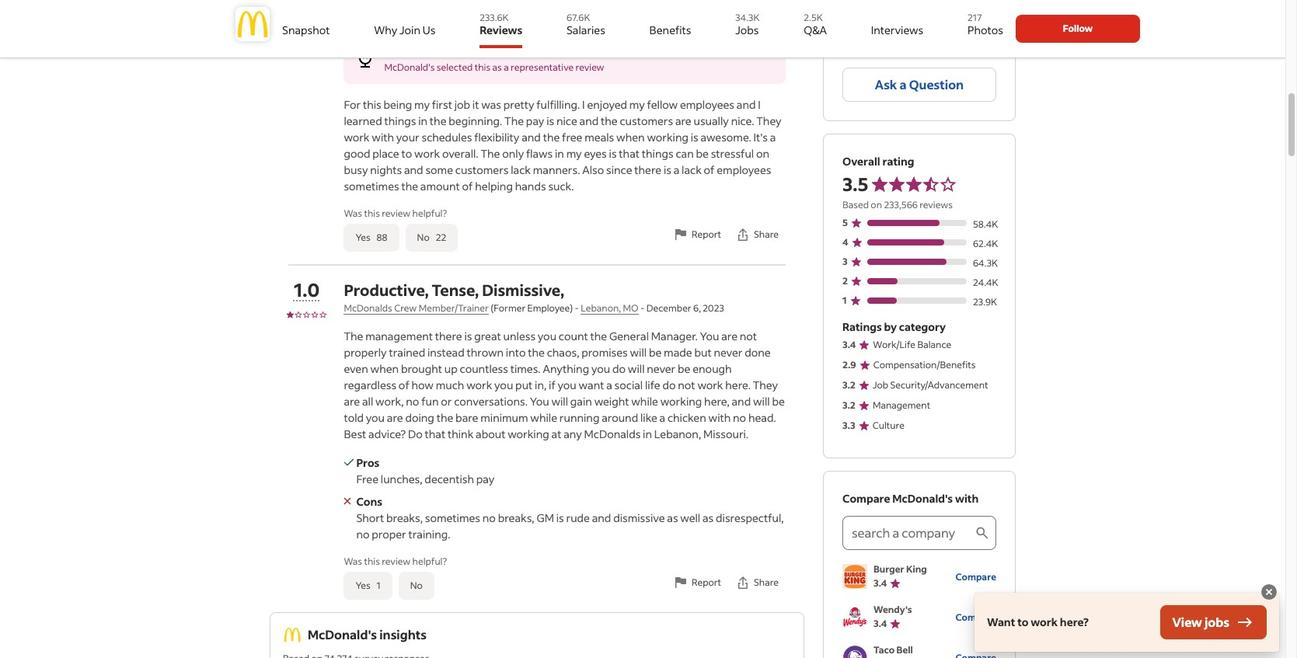 Task type: locate. For each thing, give the bounding box(es) containing it.
2 3.4 out of 5 stars. element from the top
[[874, 617, 956, 631]]

0 vertical spatial 3.4 out of 5 stars. element
[[874, 577, 956, 591]]

2 was from the top
[[344, 556, 362, 567]]

in inside the management there is great unless you count the general manager. you are not properly trained instead thrown into the chaos, promises will be made but never done even when brought up countless times. anything you do will never be enough regardless of how much work you put in, if you want a social life do not work here. they are all work, no fun or conversations. you will gain weight while working here, and will be told you are doing the bare minimum while running around like a chicken with no head. best advice? do that think about working at any mcdonalds in lebanon, missouri.
[[643, 427, 652, 441]]

ask down answer.
[[875, 76, 897, 92]]

the
[[505, 113, 524, 128], [481, 146, 500, 161], [344, 329, 363, 343]]

0 vertical spatial report
[[692, 228, 722, 240]]

1 horizontal spatial sometimes
[[425, 511, 480, 525]]

of down the stressful
[[704, 162, 715, 177]]

sometimes inside for this being my first job it was pretty fulfilling. i enjoyed my fellow employees and i learned things in the beginning. the pay is nice and the customers are usually nice. they work with your schedules flexibility and the free meals when working is awesome. it's a good place to work overall. the only flaws in my eyes is that things can be stressful on busy nights and some customers lack manners. also since there is a lack of employees sometimes the amount of helping hands suck.
[[344, 179, 399, 193]]

ask a question
[[875, 76, 964, 92]]

this inside for this being my first job it was pretty fulfilling. i enjoyed my fellow employees and i learned things in the beginning. the pay is nice and the customers are usually nice. they work with your schedules flexibility and the free meals when working is awesome. it's a good place to work overall. the only flaws in my eyes is that things can be stressful on busy nights and some customers lack manners. also since there is a lack of employees sometimes the amount of helping hands suck.
[[363, 97, 382, 112]]

1 horizontal spatial breaks,
[[498, 511, 535, 525]]

on inside for this being my first job it was pretty fulfilling. i enjoyed my fellow employees and i learned things in the beginning. the pay is nice and the customers are usually nice. they work with your schedules flexibility and the free meals when working is awesome. it's a good place to work overall. the only flaws in my eyes is that things can be stressful on busy nights and some customers lack manners. also since there is a lack of employees sometimes the amount of helping hands suck.
[[756, 146, 770, 161]]

mcdonalds down around on the left of the page
[[584, 427, 641, 441]]

there
[[635, 162, 662, 177], [435, 329, 462, 343]]

share inside dropdown button
[[754, 228, 779, 240]]

work up good
[[344, 130, 370, 144]]

0 vertical spatial at
[[921, 13, 931, 28]]

1 was this review helpful? from the top
[[344, 207, 447, 219]]

do
[[408, 427, 423, 441]]

in
[[418, 113, 428, 128], [555, 146, 564, 161], [643, 427, 652, 441]]

0 vertical spatial do
[[613, 361, 626, 376]]

as
[[493, 61, 502, 73], [667, 511, 678, 525], [703, 511, 714, 525]]

pay inside pros free lunches, decentish pay cons short breaks, sometimes no breaks, gm is rude and dismissive as well as disrespectful, no proper training.
[[476, 472, 495, 487]]

0 vertical spatial with
[[372, 130, 394, 144]]

1 yes from the top
[[356, 232, 371, 243]]

1 vertical spatial 3.4 out of 5 stars. element
[[874, 617, 956, 631]]

lebanon, left "mo"
[[581, 302, 621, 314]]

at inside the management there is great unless you count the general manager. you are not properly trained instead thrown into the chaos, promises will be made but never done even when brought up countless times. anything you do will never be enough regardless of how much work you put in, if you want a social life do not work here. they are all work, no fun or conversations. you will gain weight while working here, and will be told you are doing the bare minimum while running around like a chicken with no head. best advice? do that think about working at any mcdonalds in lebanon, missouri.
[[552, 427, 562, 441]]

1 3.2 from the top
[[843, 379, 856, 391]]

compare link for burger king
[[956, 569, 997, 585]]

2023
[[703, 302, 725, 314]]

my left first
[[414, 97, 430, 112]]

a up weight on the left of page
[[607, 378, 613, 392]]

they inside the management there is great unless you count the general manager. you are not properly trained instead thrown into the chaos, promises will be made but never done even when brought up countless times. anything you do will never be enough regardless of how much work you put in, if you want a social life do not work here. they are all work, no fun or conversations. you will gain weight while working here, and will be told you are doing the bare minimum while running around like a chicken with no head. best advice? do that think about working at any mcdonalds in lebanon, missouri.
[[753, 378, 778, 392]]

3.4 for wendy's
[[874, 618, 887, 630]]

0 vertical spatial mcdonald's
[[384, 61, 435, 73]]

follow button
[[1016, 15, 1141, 43]]

anything
[[543, 361, 589, 376]]

1 i from the left
[[582, 97, 585, 112]]

lebanon, inside productive, tense, dismissive, mcdonalds crew member/trainer (former employee) - lebanon, mo - december 6, 2023
[[581, 302, 621, 314]]

was for yes 1
[[344, 556, 362, 567]]

while down in,
[[531, 410, 558, 425]]

general
[[609, 329, 649, 343]]

2 lack from the left
[[682, 162, 702, 177]]

amount
[[421, 179, 460, 193]]

1 report from the top
[[692, 228, 722, 240]]

report button for 88
[[666, 218, 729, 252]]

0 vertical spatial was
[[344, 207, 362, 219]]

was up yes 1
[[344, 556, 362, 567]]

report button for 1
[[666, 566, 729, 600]]

no 22
[[417, 232, 447, 243]]

some
[[426, 162, 453, 177]]

category
[[899, 319, 946, 334]]

1 vertical spatial yes
[[356, 580, 371, 592]]

they right the here. at the bottom of page
[[753, 378, 778, 392]]

0 horizontal spatial things
[[384, 113, 416, 128]]

1 vertical spatial on
[[871, 199, 882, 211]]

the
[[430, 113, 447, 128], [601, 113, 618, 128], [543, 130, 560, 144], [402, 179, 418, 193], [591, 329, 607, 343], [528, 345, 545, 360], [437, 410, 454, 425]]

report button up 6,
[[666, 218, 729, 252]]

you up but on the bottom of the page
[[700, 329, 719, 343]]

1 vertical spatial mcdonald's
[[893, 491, 953, 506]]

breaks,
[[386, 511, 423, 525], [498, 511, 535, 525]]

is inside pros free lunches, decentish pay cons short breaks, sometimes no breaks, gm is rude and dismissive as well as disrespectful, no proper training.
[[556, 511, 564, 525]]

mcdonald's inside featured review mcdonald's selected this as a representative review
[[384, 61, 435, 73]]

review
[[434, 43, 469, 58], [576, 61, 605, 73], [382, 207, 411, 219], [382, 556, 411, 567]]

of inside the management there is great unless you count the general manager. you are not properly trained instead thrown into the chaos, promises will be made but never done even when brought up countless times. anything you do will never be enough regardless of how much work you put in, if you want a social life do not work here. they are all work, no fun or conversations. you will gain weight while working here, and will be told you are doing the bare minimum while running around like a chicken with no head. best advice? do that think about working at any mcdonalds in lebanon, missouri.
[[399, 378, 410, 392]]

yes 1
[[356, 580, 381, 592]]

1 horizontal spatial lebanon,
[[655, 427, 701, 441]]

1 vertical spatial when
[[371, 361, 399, 376]]

no left fun
[[406, 394, 419, 409]]

1 vertical spatial helpful?
[[413, 556, 447, 567]]

1 vertical spatial or
[[441, 394, 452, 409]]

share
[[754, 228, 779, 240], [754, 577, 779, 588]]

was this review helpful? up 88
[[344, 207, 447, 219]]

with up place
[[372, 130, 394, 144]]

there right the since
[[635, 162, 662, 177]]

1 compare link from the top
[[956, 569, 997, 585]]

1 vertical spatial report button
[[666, 566, 729, 600]]

0 horizontal spatial lebanon,
[[581, 302, 621, 314]]

compare link for wendy's
[[956, 609, 997, 625]]

3.4 out of 5 stars. element
[[874, 577, 956, 591], [874, 617, 956, 631]]

2 yes from the top
[[356, 580, 371, 592]]

0 horizontal spatial do
[[613, 361, 626, 376]]

3.2 down 2.9
[[843, 379, 856, 391]]

0 horizontal spatial i
[[582, 97, 585, 112]]

employee) up reviews
[[475, 8, 520, 19]]

not up the done
[[740, 329, 757, 343]]

compare
[[843, 491, 891, 506], [956, 572, 997, 583], [956, 612, 997, 624]]

0 horizontal spatial 1
[[377, 580, 381, 592]]

report left share popup button
[[692, 577, 722, 588]]

and left some
[[404, 162, 423, 177]]

the down flexibility
[[481, 146, 500, 161]]

that right do
[[425, 427, 446, 441]]

1 helpful? from the top
[[413, 207, 447, 219]]

to inside ask a question about working or interviewing at mcdonald's. our community is ready to answer.
[[965, 29, 976, 44]]

1 3.4 out of 5 stars. element from the top
[[874, 577, 956, 591]]

2 was this review helpful? from the top
[[344, 556, 447, 567]]

and down the here. at the bottom of page
[[732, 394, 751, 409]]

or inside the management there is great unless you count the general manager. you are not properly trained instead thrown into the chaos, promises will be made but never done even when brought up countless times. anything you do will never be enough regardless of how much work you put in, if you want a social life do not work here. they are all work, no fun or conversations. you will gain weight while working here, and will be told you are doing the bare minimum while running around like a chicken with no head. best advice? do that think about working at any mcdonalds in lebanon, missouri.
[[441, 394, 452, 409]]

gain
[[571, 394, 592, 409]]

1 vertical spatial of
[[462, 179, 473, 193]]

this
[[475, 61, 491, 73], [363, 97, 382, 112], [364, 207, 380, 219], [364, 556, 380, 567]]

1 was from the top
[[344, 207, 362, 219]]

here,
[[704, 394, 730, 409]]

king
[[907, 564, 927, 575]]

0 vertical spatial report button
[[666, 218, 729, 252]]

sometimes up training. in the bottom of the page
[[425, 511, 480, 525]]

mcdonald's.
[[933, 13, 995, 28]]

3.4 up 2.9
[[843, 339, 856, 350]]

my down free
[[567, 146, 582, 161]]

1 horizontal spatial 1
[[843, 295, 847, 307]]

3.4 out of 5 stars. element down wendy's
[[874, 617, 956, 631]]

with down here,
[[709, 410, 731, 425]]

or
[[843, 13, 854, 28], [441, 394, 452, 409]]

a down can
[[674, 162, 680, 177]]

ask up our
[[843, 0, 861, 12]]

0 vertical spatial that
[[619, 146, 640, 161]]

is right "gm"
[[556, 511, 564, 525]]

things left can
[[642, 146, 674, 161]]

1 horizontal spatial or
[[843, 13, 854, 28]]

about up mcdonald's.
[[918, 0, 948, 12]]

0 horizontal spatial pay
[[476, 472, 495, 487]]

0 horizontal spatial there
[[435, 329, 462, 343]]

helpful? up no 22
[[413, 207, 447, 219]]

want
[[579, 378, 604, 392]]

conversations.
[[454, 394, 528, 409]]

the up properly
[[344, 329, 363, 343]]

view jobs link
[[1160, 606, 1267, 640]]

1 breaks, from the left
[[386, 511, 423, 525]]

0 horizontal spatial mcdonalds
[[344, 302, 392, 314]]

2 vertical spatial compare
[[956, 612, 997, 624]]

or up our
[[843, 13, 854, 28]]

1 vertical spatial that
[[425, 427, 446, 441]]

no left '22'
[[417, 232, 430, 243]]

0 horizontal spatial with
[[372, 130, 394, 144]]

0 vertical spatial yes
[[356, 232, 371, 243]]

search a company field
[[843, 516, 975, 550]]

no up the missouri.
[[733, 410, 747, 425]]

up
[[445, 361, 458, 376]]

compare mcdonald's with
[[843, 491, 979, 506]]

0 vertical spatial customers
[[620, 113, 673, 128]]

1 vertical spatial you
[[530, 394, 549, 409]]

and right "rude"
[[592, 511, 611, 525]]

mcdonalds down productive, on the top left of page
[[344, 302, 392, 314]]

enjoyed
[[587, 97, 627, 112]]

working
[[950, 0, 992, 12], [647, 130, 689, 144], [661, 394, 702, 409], [508, 427, 549, 441]]

0 vertical spatial or
[[843, 13, 854, 28]]

is left ready
[[924, 29, 932, 44]]

interviews
[[871, 23, 924, 37]]

0 vertical spatial the
[[505, 113, 524, 128]]

taco bell
[[874, 644, 913, 656]]

in down like
[[643, 427, 652, 441]]

be up head.
[[772, 394, 785, 409]]

2.9
[[843, 359, 857, 371]]

pay down pretty
[[526, 113, 545, 128]]

1 horizontal spatial when
[[617, 130, 645, 144]]

2 helpful? from the top
[[413, 556, 447, 567]]

0 horizontal spatial while
[[531, 410, 558, 425]]

in,
[[535, 378, 547, 392]]

about inside ask a question about working or interviewing at mcdonald's. our community is ready to answer.
[[918, 0, 948, 12]]

customers
[[620, 113, 673, 128], [455, 162, 509, 177]]

0 vertical spatial no
[[417, 232, 430, 243]]

overall.
[[442, 146, 479, 161]]

no inside button
[[410, 580, 423, 592]]

while
[[632, 394, 659, 409], [531, 410, 558, 425]]

are down fellow
[[676, 113, 692, 128]]

(current employee)
[[436, 8, 520, 19]]

report for yes 88
[[692, 228, 722, 240]]

1 horizontal spatial there
[[635, 162, 662, 177]]

mcdonald's down featured
[[384, 61, 435, 73]]

lack
[[511, 162, 531, 177], [682, 162, 702, 177]]

work down countless
[[467, 378, 492, 392]]

1 inside image
[[843, 295, 847, 307]]

0 horizontal spatial you
[[530, 394, 549, 409]]

0 horizontal spatial of
[[399, 378, 410, 392]]

i up it's
[[758, 97, 761, 112]]

or inside ask a question about working or interviewing at mcdonald's. our community is ready to answer.
[[843, 13, 854, 28]]

is inside ask a question about working or interviewing at mcdonald's. our community is ready to answer.
[[924, 29, 932, 44]]

follow
[[1064, 23, 1093, 34]]

customers down fellow
[[620, 113, 673, 128]]

to
[[965, 29, 976, 44], [402, 146, 412, 161], [1018, 615, 1029, 630]]

or right fun
[[441, 394, 452, 409]]

3.4 out of 5 stars. element for burger king
[[874, 577, 956, 591]]

1.0 button
[[293, 277, 321, 302]]

that inside for this being my first job it was pretty fulfilling. i enjoyed my fellow employees and i learned things in the beginning. the pay is nice and the customers are usually nice. they work with your schedules flexibility and the free meals when working is awesome. it's a good place to work overall. the only flaws in my eyes is that things can be stressful on busy nights and some customers lack manners. also since there is a lack of employees sometimes the amount of helping hands suck.
[[619, 146, 640, 161]]

proper
[[372, 527, 406, 542]]

here?
[[1060, 615, 1089, 630]]

1 vertical spatial there
[[435, 329, 462, 343]]

2 out of 5 stars based on 24.4k reviews image
[[843, 274, 999, 290]]

3.5 out of 5 stars. image
[[872, 176, 957, 193], [872, 176, 932, 193]]

employees up usually
[[680, 97, 735, 112]]

when inside for this being my first job it was pretty fulfilling. i enjoyed my fellow employees and i learned things in the beginning. the pay is nice and the customers are usually nice. they work with your schedules flexibility and the free meals when working is awesome. it's a good place to work overall. the only flaws in my eyes is that things can be stressful on busy nights and some customers lack manners. also since there is a lack of employees sometimes the amount of helping hands suck.
[[617, 130, 645, 144]]

will up head.
[[753, 394, 770, 409]]

1 vertical spatial ask
[[875, 76, 897, 92]]

jobs
[[736, 23, 759, 37]]

work
[[344, 130, 370, 144], [414, 146, 440, 161], [467, 378, 492, 392], [698, 378, 723, 392], [1031, 615, 1058, 630]]

share inside popup button
[[754, 577, 779, 588]]

compare for burger king
[[956, 572, 997, 583]]

1 horizontal spatial i
[[758, 97, 761, 112]]

representative
[[511, 61, 574, 73]]

1 vertical spatial about
[[476, 427, 506, 441]]

1 vertical spatial while
[[531, 410, 558, 425]]

benefits
[[650, 23, 692, 37]]

1 horizontal spatial of
[[462, 179, 473, 193]]

breaks, left "gm"
[[498, 511, 535, 525]]

work left here?
[[1031, 615, 1058, 630]]

great
[[474, 329, 501, 343]]

the management there is great unless you count the general manager. you are not properly trained instead thrown into the chaos, promises will be made but never done even when brought up countless times. anything you do will never be enough regardless of how much work you put in, if you want a social life do not work here. they are all work, no fun or conversations. you will gain weight while working here, and will be told you are doing the bare minimum while running around like a chicken with no head. best advice? do that think about working at any mcdonalds in lebanon, missouri.
[[344, 329, 785, 441]]

0 vertical spatial of
[[704, 162, 715, 177]]

the down first
[[430, 113, 447, 128]]

1 vertical spatial 3.4
[[874, 578, 887, 589]]

minimum
[[481, 410, 528, 425]]

1 horizontal spatial with
[[709, 410, 731, 425]]

88
[[377, 232, 388, 243]]

based
[[843, 199, 869, 211]]

0 horizontal spatial about
[[476, 427, 506, 441]]

review up 88
[[382, 207, 411, 219]]

do right life
[[663, 378, 676, 392]]

never up life
[[647, 361, 676, 376]]

34.3k jobs
[[736, 12, 760, 37]]

1 vertical spatial pay
[[476, 472, 495, 487]]

no for no
[[410, 580, 423, 592]]

learned
[[344, 113, 382, 128]]

as right well at the bottom
[[703, 511, 714, 525]]

be left "made"
[[649, 345, 662, 360]]

1 vertical spatial at
[[552, 427, 562, 441]]

things down being at the left of page
[[384, 113, 416, 128]]

1 horizontal spatial lack
[[682, 162, 702, 177]]

it
[[473, 97, 479, 112]]

3.4 out of 5 stars. element for wendy's
[[874, 617, 956, 631]]

that up the since
[[619, 146, 640, 161]]

2 report from the top
[[692, 577, 722, 588]]

reviews
[[480, 23, 523, 37]]

0 vertical spatial mcdonalds
[[344, 302, 392, 314]]

when right meals
[[617, 130, 645, 144]]

share for 88
[[754, 228, 779, 240]]

3.2 for management
[[843, 399, 856, 411]]

management
[[873, 399, 931, 411]]

0 vertical spatial they
[[757, 113, 782, 128]]

0 vertical spatial compare link
[[956, 569, 997, 585]]

this up yes 1
[[364, 556, 380, 567]]

0 vertical spatial lebanon,
[[581, 302, 621, 314]]

0 horizontal spatial ask
[[843, 0, 861, 12]]

0 horizontal spatial as
[[493, 61, 502, 73]]

- right "mo"
[[641, 302, 645, 314]]

no
[[417, 232, 430, 243], [410, 580, 423, 592]]

2 3.2 from the top
[[843, 399, 856, 411]]

ask inside ask a question about working or interviewing at mcdonald's. our community is ready to answer.
[[843, 0, 861, 12]]

2 horizontal spatial -
[[641, 302, 645, 314]]

2 horizontal spatial with
[[955, 491, 979, 506]]

0 horizontal spatial customers
[[455, 162, 509, 177]]

1 horizontal spatial at
[[921, 13, 931, 28]]

2 report button from the top
[[666, 566, 729, 600]]

0 vertical spatial share
[[754, 228, 779, 240]]

1 vertical spatial employee)
[[528, 302, 573, 314]]

0 vertical spatial sometimes
[[344, 179, 399, 193]]

23.9k
[[973, 296, 998, 308]]

bare
[[456, 410, 478, 425]]

2 share from the top
[[754, 577, 779, 588]]

the left bare
[[437, 410, 454, 425]]

3.4 out of 5 stars. element down king at the right
[[874, 577, 956, 591]]

this inside featured review mcdonald's selected this as a representative review
[[475, 61, 491, 73]]

1 vertical spatial report
[[692, 577, 722, 588]]

3.2 up "3.3"
[[843, 399, 856, 411]]

working inside ask a question about working or interviewing at mcdonald's. our community is ready to answer.
[[950, 0, 992, 12]]

1 vertical spatial never
[[647, 361, 676, 376]]

1 horizontal spatial about
[[918, 0, 948, 12]]

34.3k
[[736, 12, 760, 23]]

helpful? down training. in the bottom of the page
[[413, 556, 447, 567]]

about
[[918, 0, 948, 12], [476, 427, 506, 441]]

about down minimum
[[476, 427, 506, 441]]

0 vertical spatial 3.2
[[843, 379, 856, 391]]

with inside the management there is great unless you count the general manager. you are not properly trained instead thrown into the chaos, promises will be made but never done even when brought up countless times. anything you do will never be enough regardless of how much work you put in, if you want a social life do not work here. they are all work, no fun or conversations. you will gain weight while working here, and will be told you are doing the bare minimum while running around like a chicken with no head. best advice? do that think about working at any mcdonalds in lebanon, missouri.
[[709, 410, 731, 425]]

report button
[[666, 218, 729, 252], [666, 566, 729, 600]]

ask for ask a question
[[875, 76, 897, 92]]

never up enough
[[714, 345, 743, 360]]

- up count
[[575, 302, 579, 314]]

employee) inside productive, tense, dismissive, mcdonalds crew member/trainer (former employee) - lebanon, mo - december 6, 2023
[[528, 302, 573, 314]]

benefits link
[[650, 6, 692, 48]]

march
[[589, 8, 616, 19]]

0 vertical spatial never
[[714, 345, 743, 360]]

1 vertical spatial was this review helpful?
[[344, 556, 447, 567]]

share button
[[729, 218, 786, 252]]

a left representative
[[504, 61, 509, 73]]

working inside for this being my first job it was pretty fulfilling. i enjoyed my fellow employees and i learned things in the beginning. the pay is nice and the customers are usually nice. they work with your schedules flexibility and the free meals when working is awesome. it's a good place to work overall. the only flaws in my eyes is that things can be stressful on busy nights and some customers lack manners. also since there is a lack of employees sometimes the amount of helping hands suck.
[[647, 130, 689, 144]]

1 vertical spatial compare
[[956, 572, 997, 583]]

1 report button from the top
[[666, 218, 729, 252]]

close image
[[1260, 583, 1279, 602]]

there inside for this being my first job it was pretty fulfilling. i enjoyed my fellow employees and i learned things in the beginning. the pay is nice and the customers are usually nice. they work with your schedules flexibility and the free meals when working is awesome. it's a good place to work overall. the only flaws in my eyes is that things can be stressful on busy nights and some customers lack manners. also since there is a lack of employees sometimes the amount of helping hands suck.
[[635, 162, 662, 177]]

not
[[740, 329, 757, 343], [678, 378, 696, 392]]

of
[[704, 162, 715, 177], [462, 179, 473, 193], [399, 378, 410, 392]]

rating
[[883, 154, 915, 169]]

lack down only
[[511, 162, 531, 177]]

1 share from the top
[[754, 228, 779, 240]]

0 vertical spatial employee)
[[475, 8, 520, 19]]

when
[[617, 130, 645, 144], [371, 361, 399, 376]]

1 horizontal spatial employee)
[[528, 302, 573, 314]]

this up yes 88
[[364, 207, 380, 219]]

at
[[921, 13, 931, 28], [552, 427, 562, 441]]

view
[[1173, 614, 1203, 631]]

interviews link
[[871, 6, 924, 48]]

1 vertical spatial not
[[678, 378, 696, 392]]

2 vertical spatial 3.4
[[874, 618, 887, 630]]

do up social
[[613, 361, 626, 376]]

be inside for this being my first job it was pretty fulfilling. i enjoyed my fellow employees and i learned things in the beginning. the pay is nice and the customers are usually nice. they work with your schedules flexibility and the free meals when working is awesome. it's a good place to work overall. the only flaws in my eyes is that things can be stressful on busy nights and some customers lack manners. also since there is a lack of employees sometimes the amount of helping hands suck.
[[696, 146, 709, 161]]

will up social
[[628, 361, 645, 376]]

helpful? for 1
[[413, 556, 447, 567]]

i left enjoyed
[[582, 97, 585, 112]]

it's
[[754, 130, 768, 144]]

yes left 88
[[356, 232, 371, 243]]

you up chaos,
[[538, 329, 557, 343]]

employee)
[[475, 8, 520, 19], [528, 302, 573, 314]]

0 horizontal spatial that
[[425, 427, 446, 441]]

2 vertical spatial of
[[399, 378, 410, 392]]

december
[[647, 302, 692, 314]]

they up it's
[[757, 113, 782, 128]]

only
[[502, 146, 524, 161]]

0 horizontal spatial the
[[344, 329, 363, 343]]

when inside the management there is great unless you count the general manager. you are not properly trained instead thrown into the chaos, promises will be made but never done even when brought up countless times. anything you do will never be enough regardless of how much work you put in, if you want a social life do not work here. they are all work, no fun or conversations. you will gain weight while working here, and will be told you are doing the bare minimum while running around like a chicken with no head. best advice? do that think about working at any mcdonalds in lebanon, missouri.
[[371, 361, 399, 376]]

pay
[[526, 113, 545, 128], [476, 472, 495, 487]]

2 vertical spatial to
[[1018, 615, 1029, 630]]

1 horizontal spatial that
[[619, 146, 640, 161]]

is inside the management there is great unless you count the general manager. you are not properly trained instead thrown into the chaos, promises will be made but never done even when brought up countless times. anything you do will never be enough regardless of how much work you put in, if you want a social life do not work here. they are all work, no fun or conversations. you will gain weight while working here, and will be told you are doing the bare minimum while running around like a chicken with no head. best advice? do that think about working at any mcdonalds in lebanon, missouri.
[[465, 329, 472, 343]]

and inside pros free lunches, decentish pay cons short breaks, sometimes no breaks, gm is rude and dismissive as well as disrespectful, no proper training.
[[592, 511, 611, 525]]

0 vertical spatial employees
[[680, 97, 735, 112]]

this right the selected at the left of the page
[[475, 61, 491, 73]]

like
[[641, 410, 658, 425]]

there inside the management there is great unless you count the general manager. you are not properly trained instead thrown into the chaos, promises will be made but never done even when brought up countless times. anything you do will never be enough regardless of how much work you put in, if you want a social life do not work here. they are all work, no fun or conversations. you will gain weight while working here, and will be told you are doing the bare minimum while running around like a chicken with no head. best advice? do that think about working at any mcdonalds in lebanon, missouri.
[[435, 329, 462, 343]]

on down it's
[[756, 146, 770, 161]]

1 horizontal spatial to
[[965, 29, 976, 44]]

working up can
[[647, 130, 689, 144]]

0 horizontal spatial in
[[418, 113, 428, 128]]

answer.
[[843, 46, 881, 60]]

1 vertical spatial in
[[555, 146, 564, 161]]

no for no 22
[[417, 232, 430, 243]]

2 compare link from the top
[[956, 609, 997, 625]]

ratings
[[843, 319, 882, 334]]

2 i from the left
[[758, 97, 761, 112]]

is right the since
[[664, 162, 672, 177]]

and up meals
[[580, 113, 599, 128]]

1 vertical spatial 3.2
[[843, 399, 856, 411]]

all
[[362, 394, 373, 409]]



Task type: vqa. For each thing, say whether or not it's contained in the screenshot.


Task type: describe. For each thing, give the bounding box(es) containing it.
a right like
[[660, 410, 666, 425]]

0 horizontal spatial never
[[647, 361, 676, 376]]

0 vertical spatial things
[[384, 113, 416, 128]]

snapshot
[[282, 23, 330, 37]]

was this review helpful? for yes 1
[[344, 556, 447, 567]]

5 out of 5 stars based on 58.4k reviews image
[[843, 215, 998, 232]]

work up some
[[414, 146, 440, 161]]

that inside the management there is great unless you count the general manager. you are not properly trained instead thrown into the chaos, promises will be made but never done even when brought up countless times. anything you do will never be enough regardless of how much work you put in, if you want a social life do not work here. they are all work, no fun or conversations. you will gain weight while working here, and will be told you are doing the bare minimum while running around like a chicken with no head. best advice? do that think about working at any mcdonalds in lebanon, missouri.
[[425, 427, 446, 441]]

member/trainer
[[419, 302, 489, 314]]

a right it's
[[770, 130, 776, 144]]

schedules
[[422, 130, 472, 144]]

why join us link
[[374, 6, 436, 48]]

around
[[602, 410, 638, 425]]

job
[[455, 97, 470, 112]]

is left nice
[[547, 113, 554, 128]]

regardless
[[344, 378, 397, 392]]

our
[[843, 29, 862, 44]]

busy
[[344, 162, 368, 177]]

2 vertical spatial mcdonald's
[[308, 627, 377, 643]]

0 vertical spatial compare
[[843, 491, 891, 506]]

mcdonald's insights
[[308, 627, 427, 643]]

also
[[583, 162, 604, 177]]

1 horizontal spatial -
[[583, 8, 587, 19]]

pretty
[[504, 97, 535, 112]]

a inside featured review mcdonald's selected this as a representative review
[[504, 61, 509, 73]]

2 breaks, from the left
[[498, 511, 535, 525]]

0 vertical spatial in
[[418, 113, 428, 128]]

1 vertical spatial customers
[[455, 162, 509, 177]]

suck.
[[548, 179, 574, 193]]

you right the if
[[558, 378, 577, 392]]

pros free lunches, decentish pay cons short breaks, sometimes no breaks, gm is rude and dismissive as well as disrespectful, no proper training.
[[356, 455, 784, 542]]

culture
[[873, 420, 905, 431]]

to inside for this being my first job it was pretty fulfilling. i enjoyed my fellow employees and i learned things in the beginning. the pay is nice and the customers are usually nice. they work with your schedules flexibility and the free meals when working is awesome. it's a good place to work overall. the only flaws in my eyes is that things can be stressful on busy nights and some customers lack manners. also since there is a lack of employees sometimes the amount of helping hands suck.
[[402, 146, 412, 161]]

review down proper
[[382, 556, 411, 567]]

taco bell link
[[843, 644, 956, 659]]

being
[[384, 97, 412, 112]]

are down work,
[[387, 410, 403, 425]]

and inside the management there is great unless you count the general manager. you are not properly trained instead thrown into the chaos, promises will be made but never done even when brought up countless times. anything you do will never be enough regardless of how much work you put in, if you want a social life do not work here. they are all work, no fun or conversations. you will gain weight while working here, and will be told you are doing the bare minimum while running around like a chicken with no head. best advice? do that think about working at any mcdonalds in lebanon, missouri.
[[732, 394, 751, 409]]

1 vertical spatial employees
[[717, 162, 772, 177]]

why join us
[[374, 23, 436, 37]]

0 vertical spatial not
[[740, 329, 757, 343]]

hands
[[515, 179, 546, 193]]

lebanon, inside the management there is great unless you count the general manager. you are not properly trained instead thrown into the chaos, promises will be made but never done even when brought up countless times. anything you do will never be enough regardless of how much work you put in, if you want a social life do not work here. they are all work, no fun or conversations. you will gain weight while working here, and will be told you are doing the bare minimum while running around like a chicken with no head. best advice? do that think about working at any mcdonalds in lebanon, missouri.
[[655, 427, 701, 441]]

1 vertical spatial things
[[642, 146, 674, 161]]

is right eyes
[[609, 146, 617, 161]]

view jobs
[[1173, 614, 1230, 631]]

ask a question link
[[843, 67, 997, 102]]

doing
[[405, 410, 435, 425]]

ask for ask a question about working or interviewing at mcdonald's. our community is ready to answer.
[[843, 0, 861, 12]]

0 horizontal spatial my
[[414, 97, 430, 112]]

the up promises
[[591, 329, 607, 343]]

snapshot link
[[282, 6, 330, 48]]

2 horizontal spatial the
[[505, 113, 524, 128]]

0 horizontal spatial not
[[678, 378, 696, 392]]

working up chicken
[[661, 394, 702, 409]]

productive, tense, dismissive, link
[[344, 280, 565, 300]]

if
[[549, 378, 556, 392]]

24.4k
[[973, 277, 999, 288]]

1 horizontal spatial while
[[632, 394, 659, 409]]

community
[[865, 29, 922, 44]]

233,566
[[884, 199, 918, 211]]

helpful? for 88
[[413, 207, 447, 219]]

head.
[[749, 410, 777, 425]]

review up the selected at the left of the page
[[434, 43, 469, 58]]

62.4k
[[973, 238, 999, 249]]

be down "made"
[[678, 361, 691, 376]]

1 horizontal spatial the
[[481, 146, 500, 161]]

any
[[564, 427, 582, 441]]

first
[[432, 97, 452, 112]]

the up times.
[[528, 345, 545, 360]]

1 horizontal spatial on
[[871, 199, 882, 211]]

overall
[[843, 154, 881, 169]]

1 lack from the left
[[511, 162, 531, 177]]

review down salaries
[[576, 61, 605, 73]]

decentish
[[425, 472, 474, 487]]

beginning.
[[449, 113, 503, 128]]

ready
[[934, 29, 963, 44]]

you down all
[[366, 410, 385, 425]]

1 vertical spatial do
[[663, 378, 676, 392]]

flexibility
[[474, 130, 520, 144]]

share for 1
[[754, 577, 779, 588]]

work down enough
[[698, 378, 723, 392]]

think
[[448, 427, 474, 441]]

management
[[366, 329, 433, 343]]

are left all
[[344, 394, 360, 409]]

overall rating
[[843, 154, 915, 169]]

report for yes 1
[[692, 577, 722, 588]]

with inside for this being my first job it was pretty fulfilling. i enjoyed my fellow employees and i learned things in the beginning. the pay is nice and the customers are usually nice. they work with your schedules flexibility and the free meals when working is awesome. it's a good place to work overall. the only flaws in my eyes is that things can be stressful on busy nights and some customers lack manners. also since there is a lack of employees sometimes the amount of helping hands suck.
[[372, 130, 394, 144]]

even
[[344, 361, 368, 376]]

4 out of 5 stars based on 62.4k reviews image
[[843, 235, 999, 251]]

3.5
[[843, 172, 869, 196]]

will down general
[[630, 345, 647, 360]]

mcdonalds inside the management there is great unless you count the general manager. you are not properly trained instead thrown into the chaos, promises will be made but never done even when brought up countless times. anything you do will never be enough regardless of how much work you put in, if you want a social life do not work here. they are all work, no fun or conversations. you will gain weight while working here, and will be told you are doing the bare minimum while running around like a chicken with no head. best advice? do that think about working at any mcdonalds in lebanon, missouri.
[[584, 427, 641, 441]]

2 horizontal spatial as
[[703, 511, 714, 525]]

how
[[412, 378, 434, 392]]

wi
[[569, 8, 581, 19]]

weight
[[595, 394, 629, 409]]

compare for wendy's
[[956, 612, 997, 624]]

is up can
[[691, 130, 699, 144]]

unless
[[504, 329, 536, 343]]

properly
[[344, 345, 387, 360]]

the up flaws
[[543, 130, 560, 144]]

1 horizontal spatial my
[[567, 146, 582, 161]]

count
[[559, 329, 588, 343]]

you down promises
[[592, 361, 610, 376]]

0 horizontal spatial employee)
[[475, 8, 520, 19]]

1 out of 5 stars based on 23.9k reviews image
[[843, 293, 998, 309]]

are down the 2023
[[722, 329, 738, 343]]

advice?
[[369, 427, 406, 441]]

yes for yes 88
[[356, 232, 371, 243]]

1 horizontal spatial in
[[555, 146, 564, 161]]

2 horizontal spatial my
[[630, 97, 645, 112]]

0 horizontal spatial -
[[575, 302, 579, 314]]

burger king
[[874, 564, 927, 575]]

best
[[344, 427, 366, 441]]

1 horizontal spatial never
[[714, 345, 743, 360]]

you left put
[[495, 378, 513, 392]]

1 horizontal spatial customers
[[620, 113, 673, 128]]

since
[[606, 162, 632, 177]]

chaos,
[[547, 345, 580, 360]]

helping
[[475, 179, 513, 193]]

into
[[506, 345, 526, 360]]

2 vertical spatial with
[[955, 491, 979, 506]]

58.4k
[[973, 218, 998, 230]]

no left "gm"
[[483, 511, 496, 525]]

a inside ask a question about working or interviewing at mcdonald's. our community is ready to answer.
[[863, 0, 869, 12]]

enough
[[693, 361, 732, 376]]

1 horizontal spatial as
[[667, 511, 678, 525]]

the inside the management there is great unless you count the general manager. you are not properly trained instead thrown into the chaos, promises will be made but never done even when brought up countless times. anything you do will never be enough regardless of how much work you put in, if you want a social life do not work here. they are all work, no fun or conversations. you will gain weight while working here, and will be told you are doing the bare minimum while running around like a chicken with no head. best advice? do that think about working at any mcdonalds in lebanon, missouri.
[[344, 329, 363, 343]]

as inside featured review mcdonald's selected this as a representative review
[[493, 61, 502, 73]]

life
[[645, 378, 661, 392]]

reviews
[[920, 199, 953, 211]]

nights
[[370, 162, 402, 177]]

1 vertical spatial 1
[[377, 580, 381, 592]]

was this review helpful? for yes 88
[[344, 207, 447, 219]]

job
[[873, 379, 889, 391]]

social
[[615, 378, 643, 392]]

sometimes inside pros free lunches, decentish pay cons short breaks, sometimes no breaks, gm is rude and dismissive as well as disrespectful, no proper training.
[[425, 511, 480, 525]]

for this being my first job it was pretty fulfilling. i enjoyed my fellow employees and i learned things in the beginning. the pay is nice and the customers are usually nice. they work with your schedules flexibility and the free meals when working is awesome. it's a good place to work overall. the only flaws in my eyes is that things can be stressful on busy nights and some customers lack manners. also since there is a lack of employees sometimes the amount of helping hands suck.
[[344, 97, 782, 193]]

cons
[[356, 494, 383, 509]]

at inside ask a question about working or interviewing at mcdonald's. our community is ready to answer.
[[921, 13, 931, 28]]

3.4 for burger king
[[874, 578, 887, 589]]

balance
[[918, 339, 952, 350]]

are inside for this being my first job it was pretty fulfilling. i enjoyed my fellow employees and i learned things in the beginning. the pay is nice and the customers are usually nice. they work with your schedules flexibility and the free meals when working is awesome. it's a good place to work overall. the only flaws in my eyes is that things can be stressful on busy nights and some customers lack manners. also since there is a lack of employees sometimes the amount of helping hands suck.
[[676, 113, 692, 128]]

3 out of 5 stars based on 64.3k reviews image
[[843, 254, 998, 270]]

mcdonalds inside productive, tense, dismissive, mcdonalds crew member/trainer (former employee) - lebanon, mo - december 6, 2023
[[344, 302, 392, 314]]

flaws
[[526, 146, 553, 161]]

working down minimum
[[508, 427, 549, 441]]

fulfilling.
[[537, 97, 580, 112]]

and up flaws
[[522, 130, 541, 144]]

short
[[356, 511, 384, 525]]

2 horizontal spatial to
[[1018, 615, 1029, 630]]

a left question
[[900, 76, 907, 92]]

ratings by category
[[843, 319, 946, 334]]

taco
[[874, 644, 895, 656]]

yes for yes 1
[[356, 580, 371, 592]]

and up nice.
[[737, 97, 756, 112]]

about inside the management there is great unless you count the general manager. you are not properly trained instead thrown into the chaos, promises will be made but never done even when brought up countless times. anything you do will never be enough regardless of how much work you put in, if you want a social life do not work here. they are all work, no fun or conversations. you will gain weight while working here, and will be told you are doing the bare minimum while running around like a chicken with no head. best advice? do that think about working at any mcdonalds in lebanon, missouri.
[[476, 427, 506, 441]]

free
[[356, 472, 379, 487]]

the down enjoyed
[[601, 113, 618, 128]]

no down short
[[356, 527, 370, 542]]

promises
[[582, 345, 628, 360]]

they inside for this being my first job it was pretty fulfilling. i enjoyed my fellow employees and i learned things in the beginning. the pay is nice and the customers are usually nice. they work with your schedules flexibility and the free meals when working is awesome. it's a good place to work overall. the only flaws in my eyes is that things can be stressful on busy nights and some customers lack manners. also since there is a lack of employees sometimes the amount of helping hands suck.
[[757, 113, 782, 128]]

by
[[884, 319, 897, 334]]

0 vertical spatial you
[[700, 329, 719, 343]]

can
[[676, 146, 694, 161]]

ask a question about working or interviewing at mcdonald's. our community is ready to answer.
[[843, 0, 995, 60]]

pay inside for this being my first job it was pretty fulfilling. i enjoyed my fellow employees and i learned things in the beginning. the pay is nice and the customers are usually nice. they work with your schedules flexibility and the free meals when working is awesome. it's a good place to work overall. the only flaws in my eyes is that things can be stressful on busy nights and some customers lack manners. also since there is a lack of employees sometimes the amount of helping hands suck.
[[526, 113, 545, 128]]

the down "nights"
[[402, 179, 418, 193]]

baraboo,
[[528, 8, 567, 19]]

will down the if
[[552, 394, 568, 409]]

was for yes 88
[[344, 207, 362, 219]]

manners.
[[533, 162, 580, 177]]

4
[[843, 237, 849, 248]]

nice
[[557, 113, 578, 128]]

us
[[423, 23, 436, 37]]

6,
[[694, 302, 701, 314]]

3.2 for job security/advancement
[[843, 379, 856, 391]]

join
[[400, 23, 421, 37]]

0 vertical spatial 3.4
[[843, 339, 856, 350]]

lebanon, mo link
[[581, 302, 639, 315]]



